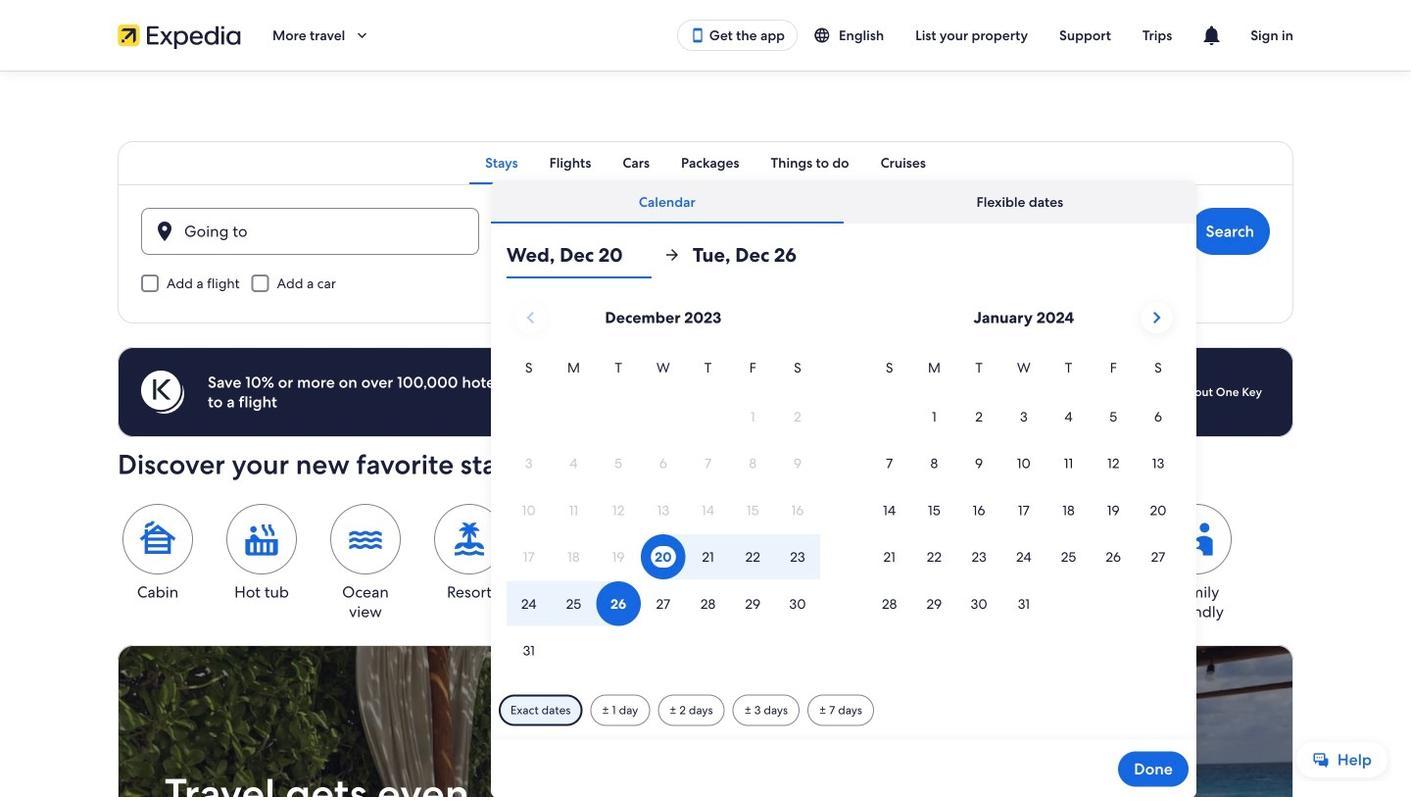 Task type: describe. For each thing, give the bounding box(es) containing it.
december 2023 element
[[507, 357, 820, 675]]

small image
[[814, 26, 839, 44]]

previous month image
[[519, 306, 543, 329]]

more travel image
[[353, 26, 371, 44]]

download the app button image
[[690, 27, 706, 43]]



Task type: vqa. For each thing, say whether or not it's contained in the screenshot.
expand image
no



Task type: locate. For each thing, give the bounding box(es) containing it.
application
[[507, 294, 1181, 675]]

tab list
[[118, 141, 1294, 184], [491, 180, 1197, 224]]

directional image
[[664, 246, 681, 264]]

communication center icon image
[[1200, 24, 1224, 47]]

january 2024 element
[[868, 357, 1181, 628]]

travel sale activities deals image
[[118, 645, 1294, 797]]

expedia logo image
[[118, 22, 241, 49]]

main content
[[0, 71, 1412, 797]]

next month image
[[1145, 306, 1169, 329]]



